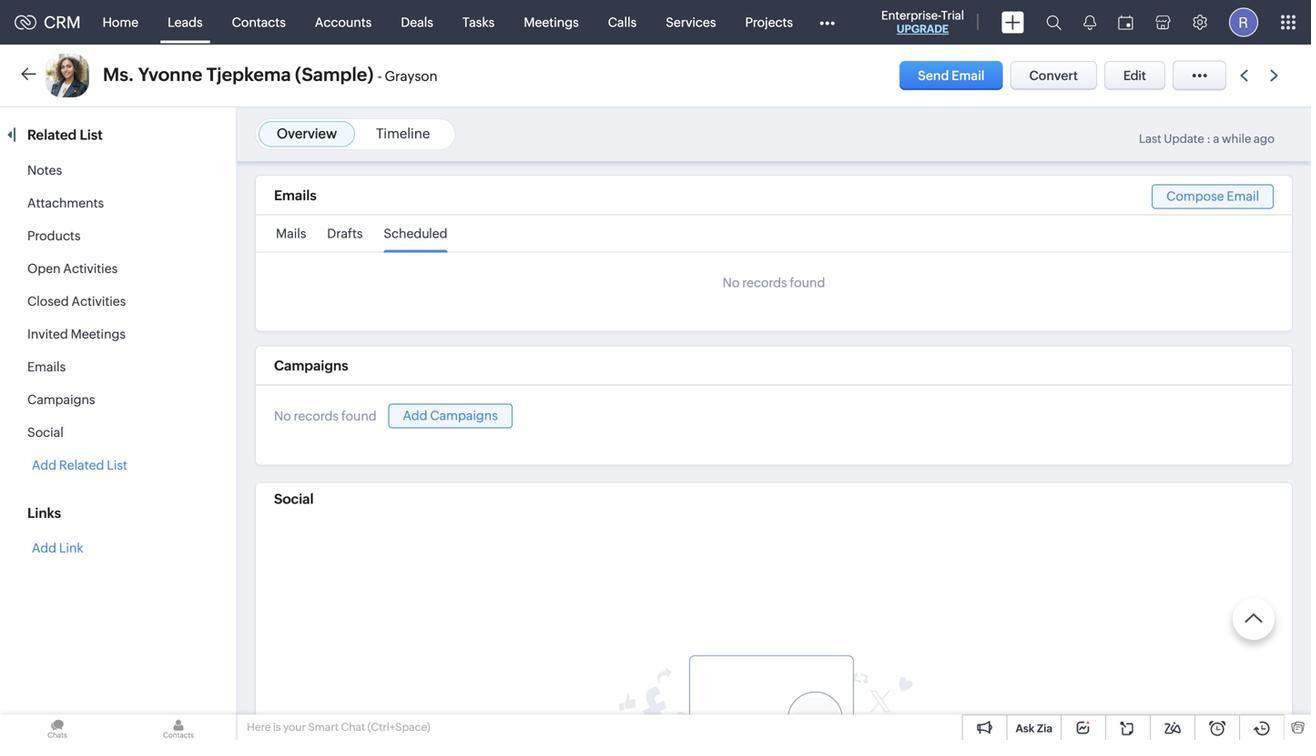 Task type: locate. For each thing, give the bounding box(es) containing it.
1 horizontal spatial social
[[274, 491, 314, 507]]

emails
[[274, 187, 317, 203], [27, 360, 66, 374]]

while
[[1222, 132, 1251, 146]]

crm link
[[15, 13, 81, 32]]

contacts
[[232, 15, 286, 30]]

campaigns link
[[27, 392, 95, 407]]

home
[[103, 15, 139, 30]]

links
[[27, 505, 61, 521]]

tasks link
[[448, 0, 509, 44]]

add
[[403, 409, 428, 423], [32, 458, 56, 473], [32, 541, 56, 555]]

next record image
[[1270, 70, 1282, 81]]

contacts link
[[217, 0, 300, 44]]

related down social link
[[59, 458, 104, 473]]

send email button
[[900, 61, 1003, 90]]

1 horizontal spatial no
[[723, 275, 740, 290]]

0 horizontal spatial no records found
[[274, 409, 377, 424]]

1 vertical spatial records
[[294, 409, 339, 424]]

1 vertical spatial activities
[[71, 294, 126, 309]]

calls
[[608, 15, 637, 30]]

ask
[[1016, 723, 1035, 735]]

email inside button
[[952, 68, 985, 83]]

0 horizontal spatial emails
[[27, 360, 66, 374]]

0 vertical spatial no records found
[[723, 275, 825, 290]]

0 horizontal spatial no
[[274, 409, 291, 424]]

add related list
[[32, 458, 127, 473]]

0 horizontal spatial email
[[952, 68, 985, 83]]

0 vertical spatial campaigns
[[274, 358, 348, 374]]

open activities
[[27, 261, 118, 276]]

closed
[[27, 294, 69, 309]]

activities for open activities
[[63, 261, 118, 276]]

0 vertical spatial meetings
[[524, 15, 579, 30]]

edit button
[[1104, 61, 1166, 90]]

2 vertical spatial add
[[32, 541, 56, 555]]

enterprise-
[[881, 9, 941, 22]]

0 horizontal spatial found
[[341, 409, 377, 424]]

0 vertical spatial list
[[80, 127, 103, 143]]

0 vertical spatial found
[[790, 275, 825, 290]]

1 vertical spatial meetings
[[71, 327, 126, 341]]

1 horizontal spatial email
[[1227, 189, 1259, 204]]

logo image
[[15, 15, 36, 30]]

invited meetings link
[[27, 327, 126, 341]]

yvonne
[[138, 64, 202, 85]]

-
[[378, 68, 382, 84]]

scheduled
[[384, 226, 448, 241]]

contacts image
[[121, 715, 236, 740]]

0 vertical spatial add
[[403, 409, 428, 423]]

emails up mails
[[274, 187, 317, 203]]

open activities link
[[27, 261, 118, 276]]

1 vertical spatial email
[[1227, 189, 1259, 204]]

1 horizontal spatial no records found
[[723, 275, 825, 290]]

1 vertical spatial list
[[107, 458, 127, 473]]

0 horizontal spatial records
[[294, 409, 339, 424]]

meetings link
[[509, 0, 593, 44]]

profile element
[[1218, 0, 1269, 44]]

related up notes
[[27, 127, 77, 143]]

leads link
[[153, 0, 217, 44]]

1 vertical spatial no records found
[[274, 409, 377, 424]]

Other Modules field
[[808, 8, 847, 37]]

0 vertical spatial email
[[952, 68, 985, 83]]

convert
[[1029, 68, 1078, 83]]

products link
[[27, 229, 81, 243]]

create menu element
[[991, 0, 1035, 44]]

0 horizontal spatial meetings
[[71, 327, 126, 341]]

grayson
[[385, 68, 438, 84]]

meetings left calls link
[[524, 15, 579, 30]]

drafts
[[327, 226, 363, 241]]

campaigns
[[274, 358, 348, 374], [27, 392, 95, 407], [430, 409, 498, 423]]

0 horizontal spatial social
[[27, 425, 64, 440]]

2 vertical spatial campaigns
[[430, 409, 498, 423]]

1 horizontal spatial emails
[[274, 187, 317, 203]]

search element
[[1035, 0, 1073, 45]]

no
[[723, 275, 740, 290], [274, 409, 291, 424]]

activities up invited meetings
[[71, 294, 126, 309]]

emails link
[[27, 360, 66, 374]]

records
[[742, 275, 787, 290], [294, 409, 339, 424]]

:
[[1207, 132, 1211, 146]]

search image
[[1046, 15, 1062, 30]]

1 horizontal spatial found
[[790, 275, 825, 290]]

activities
[[63, 261, 118, 276], [71, 294, 126, 309]]

closed activities
[[27, 294, 126, 309]]

open
[[27, 261, 61, 276]]

list
[[80, 127, 103, 143], [107, 458, 127, 473]]

meetings
[[524, 15, 579, 30], [71, 327, 126, 341]]

email right the compose
[[1227, 189, 1259, 204]]

1 horizontal spatial records
[[742, 275, 787, 290]]

1 vertical spatial campaigns
[[27, 392, 95, 407]]

1 horizontal spatial campaigns
[[274, 358, 348, 374]]

1 vertical spatial add
[[32, 458, 56, 473]]

overview
[[277, 126, 337, 142]]

last
[[1139, 132, 1162, 146]]

social
[[27, 425, 64, 440], [274, 491, 314, 507]]

send email
[[918, 68, 985, 83]]

0 vertical spatial activities
[[63, 261, 118, 276]]

0 vertical spatial records
[[742, 275, 787, 290]]

here
[[247, 721, 271, 733]]

profile image
[[1229, 8, 1258, 37]]

email
[[952, 68, 985, 83], [1227, 189, 1259, 204]]

accounts link
[[300, 0, 386, 44]]

0 vertical spatial no
[[723, 275, 740, 290]]

1 vertical spatial found
[[341, 409, 377, 424]]

products
[[27, 229, 81, 243]]

email right 'send'
[[952, 68, 985, 83]]

update
[[1164, 132, 1204, 146]]

0 vertical spatial emails
[[274, 187, 317, 203]]

projects
[[745, 15, 793, 30]]

0 horizontal spatial campaigns
[[27, 392, 95, 407]]

related list
[[27, 127, 106, 143]]

meetings down the "closed activities" link
[[71, 327, 126, 341]]

deals link
[[386, 0, 448, 44]]

found
[[790, 275, 825, 290], [341, 409, 377, 424]]

1 vertical spatial related
[[59, 458, 104, 473]]

no records found
[[723, 275, 825, 290], [274, 409, 377, 424]]

activities up closed activities
[[63, 261, 118, 276]]

mails
[[276, 226, 306, 241]]

emails down invited
[[27, 360, 66, 374]]

tjepkema
[[206, 64, 291, 85]]

email for send email
[[952, 68, 985, 83]]

create menu image
[[1002, 11, 1024, 33]]

add campaigns
[[403, 409, 498, 423]]



Task type: describe. For each thing, give the bounding box(es) containing it.
services link
[[651, 0, 731, 44]]

1 vertical spatial social
[[274, 491, 314, 507]]

timeline link
[[376, 126, 430, 142]]

invited
[[27, 327, 68, 341]]

1 horizontal spatial meetings
[[524, 15, 579, 30]]

tasks
[[462, 15, 495, 30]]

1 vertical spatial no
[[274, 409, 291, 424]]

notes
[[27, 163, 62, 178]]

accounts
[[315, 15, 372, 30]]

link
[[59, 541, 84, 555]]

signals element
[[1073, 0, 1107, 45]]

enterprise-trial upgrade
[[881, 9, 964, 35]]

smart
[[308, 721, 339, 733]]

1 vertical spatial emails
[[27, 360, 66, 374]]

chats image
[[0, 715, 115, 740]]

email for compose email
[[1227, 189, 1259, 204]]

send
[[918, 68, 949, 83]]

home link
[[88, 0, 153, 44]]

(ctrl+space)
[[367, 721, 430, 733]]

overview link
[[277, 126, 337, 142]]

1 horizontal spatial list
[[107, 458, 127, 473]]

social link
[[27, 425, 64, 440]]

calls link
[[593, 0, 651, 44]]

ago
[[1254, 132, 1275, 146]]

notes link
[[27, 163, 62, 178]]

signals image
[[1084, 15, 1096, 30]]

here is your smart chat (ctrl+space)
[[247, 721, 430, 733]]

your
[[283, 721, 306, 733]]

2 horizontal spatial campaigns
[[430, 409, 498, 423]]

upgrade
[[897, 23, 949, 35]]

edit
[[1124, 68, 1146, 83]]

compose email
[[1167, 189, 1259, 204]]

0 horizontal spatial list
[[80, 127, 103, 143]]

last update : a while ago
[[1139, 132, 1275, 146]]

timeline
[[376, 126, 430, 142]]

closed activities link
[[27, 294, 126, 309]]

ask zia
[[1016, 723, 1053, 735]]

add link
[[32, 541, 84, 555]]

add for add related list
[[32, 458, 56, 473]]

ms. yvonne tjepkema (sample) - grayson
[[103, 64, 438, 85]]

0 vertical spatial related
[[27, 127, 77, 143]]

invited meetings
[[27, 327, 126, 341]]

projects link
[[731, 0, 808, 44]]

calendar image
[[1118, 15, 1134, 30]]

add for add campaigns
[[403, 409, 428, 423]]

previous record image
[[1240, 70, 1248, 81]]

attachments link
[[27, 196, 104, 210]]

services
[[666, 15, 716, 30]]

activities for closed activities
[[71, 294, 126, 309]]

0 vertical spatial social
[[27, 425, 64, 440]]

is
[[273, 721, 281, 733]]

crm
[[44, 13, 81, 32]]

zia
[[1037, 723, 1053, 735]]

trial
[[941, 9, 964, 22]]

(sample)
[[295, 64, 374, 85]]

a
[[1213, 132, 1220, 146]]

compose
[[1167, 189, 1224, 204]]

leads
[[168, 15, 203, 30]]

chat
[[341, 721, 365, 733]]

add for add link
[[32, 541, 56, 555]]

add campaigns link
[[388, 404, 513, 429]]

ms.
[[103, 64, 134, 85]]

attachments
[[27, 196, 104, 210]]

convert button
[[1010, 61, 1097, 90]]

deals
[[401, 15, 433, 30]]



Task type: vqa. For each thing, say whether or not it's contained in the screenshot.
the visits Link
no



